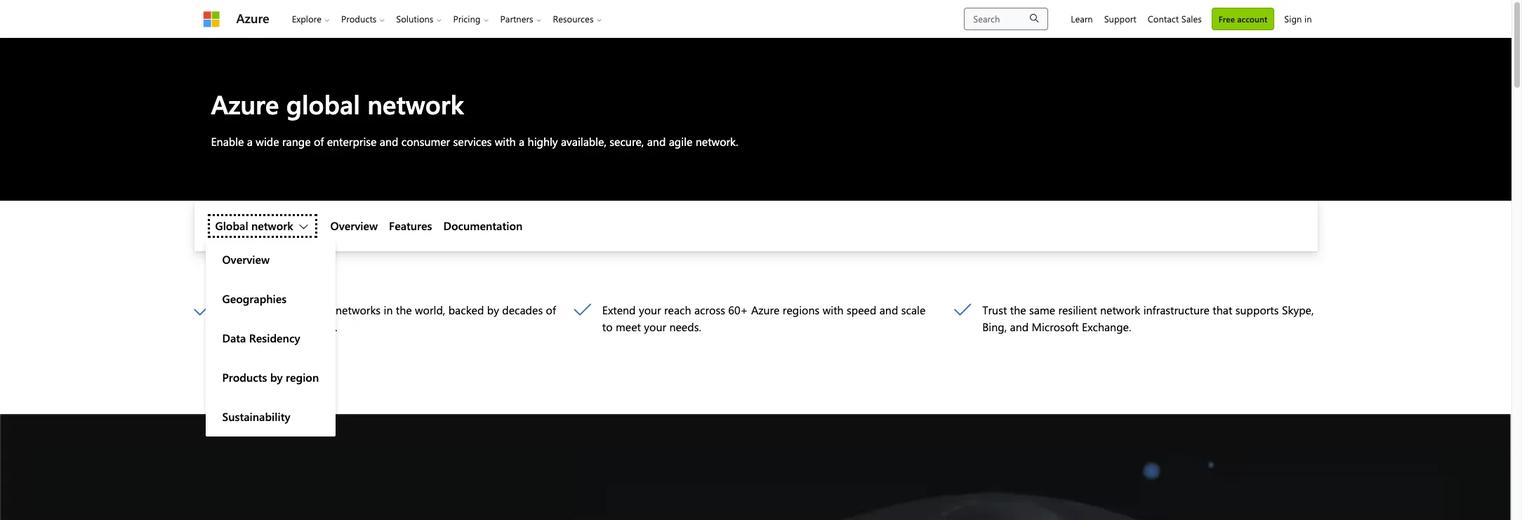 Task type: vqa. For each thing, say whether or not it's contained in the screenshot.
right such
no



Task type: describe. For each thing, give the bounding box(es) containing it.
support link
[[1099, 0, 1142, 37]]

overview element
[[194, 201, 1318, 437]]

wide
[[256, 134, 279, 149]]

explore button
[[286, 0, 336, 37]]

learn link
[[1065, 0, 1099, 37]]

products for products by region
[[222, 370, 267, 385]]

enable a wide range of enterprise and consumer services with a highly available, secure, and agile network.
[[211, 134, 738, 149]]

networks
[[336, 303, 381, 318]]

features
[[389, 219, 432, 233]]

in inside join one of the largest networks in the world, backed by decades of continuous investment.
[[384, 303, 393, 318]]

support
[[1104, 13, 1137, 25]]

join
[[222, 303, 242, 318]]

documentation
[[443, 219, 523, 233]]

scale
[[901, 303, 926, 318]]

resources button
[[547, 0, 608, 37]]

0 vertical spatial overview link
[[330, 218, 378, 235]]

pricing button
[[448, 0, 495, 37]]

contact sales link
[[1142, 0, 1207, 37]]

sales
[[1181, 13, 1202, 25]]

trust
[[982, 303, 1007, 318]]

account
[[1237, 13, 1268, 24]]

same
[[1029, 303, 1055, 318]]

2 a from the left
[[519, 134, 525, 149]]

infrastructure
[[1144, 303, 1210, 318]]

exchange.
[[1082, 320, 1131, 334]]

sign in
[[1284, 13, 1312, 25]]

bing,
[[982, 320, 1007, 334]]

and inside extend your reach across 60+ azure regions with speed and scale to meet your needs.
[[880, 303, 898, 318]]

continuous
[[222, 320, 277, 334]]

skype,
[[1282, 303, 1314, 318]]

join one of the largest networks in the world, backed by decades of continuous investment.
[[222, 303, 556, 334]]

needs.
[[669, 320, 701, 334]]

free account link
[[1212, 7, 1275, 30]]

documentation link
[[443, 218, 523, 235]]

with inside extend your reach across 60+ azure regions with speed and scale to meet your needs.
[[823, 303, 844, 318]]

that
[[1213, 303, 1232, 318]]

resources
[[553, 13, 594, 25]]

region
[[286, 370, 319, 385]]

learn
[[1071, 13, 1093, 25]]

sign
[[1284, 13, 1302, 25]]

microsoft
[[1032, 320, 1079, 334]]

azure for azure
[[236, 10, 269, 27]]

Search azure.com text field
[[964, 7, 1048, 30]]

2 the from the left
[[396, 303, 412, 318]]

0 vertical spatial network
[[367, 86, 464, 121]]

solutions
[[396, 13, 433, 25]]

residency
[[249, 331, 300, 346]]

partners
[[500, 13, 533, 25]]

contact sales
[[1148, 13, 1202, 25]]

trust the same resilient network infrastructure that supports skype, bing, and microsoft exchange.
[[982, 303, 1314, 334]]

extend your reach across 60+ azure regions with speed and scale to meet your needs.
[[602, 303, 926, 334]]

resilient
[[1058, 303, 1097, 318]]

across
[[694, 303, 725, 318]]

agile
[[669, 134, 693, 149]]

0 vertical spatial your
[[639, 303, 661, 318]]

1 the from the left
[[280, 303, 296, 318]]

overview for the topmost overview link
[[330, 219, 378, 233]]

regions
[[783, 303, 820, 318]]

1 vertical spatial your
[[644, 320, 666, 334]]

sign in link
[[1279, 0, 1318, 37]]

and inside trust the same resilient network infrastructure that supports skype, bing, and microsoft exchange.
[[1010, 320, 1029, 334]]

geographies
[[222, 292, 287, 306]]

products by region link
[[205, 358, 336, 398]]

partners button
[[495, 0, 547, 37]]

overview for the bottommost overview link
[[222, 252, 270, 267]]

features link
[[389, 218, 432, 235]]

largest
[[299, 303, 333, 318]]

explore
[[292, 13, 322, 25]]

azure for azure global network
[[211, 86, 279, 121]]

0 horizontal spatial of
[[267, 303, 277, 318]]

azure link
[[236, 9, 269, 28]]



Task type: locate. For each thing, give the bounding box(es) containing it.
secure,
[[610, 134, 644, 149]]

a left 'highly'
[[519, 134, 525, 149]]

global network button
[[205, 212, 319, 240]]

network up 'exchange.'
[[1100, 303, 1140, 318]]

1 vertical spatial network
[[251, 219, 293, 233]]

in
[[1305, 13, 1312, 25], [384, 303, 393, 318]]

0 vertical spatial overview
[[330, 219, 378, 233]]

backed
[[448, 303, 484, 318]]

0 horizontal spatial in
[[384, 303, 393, 318]]

overview link down global network
[[205, 240, 336, 280]]

data residency link
[[205, 319, 336, 358]]

available,
[[561, 134, 607, 149]]

3 the from the left
[[1010, 303, 1026, 318]]

and right bing,
[[1010, 320, 1029, 334]]

primary element
[[194, 0, 616, 37]]

with
[[495, 134, 516, 149], [823, 303, 844, 318]]

consumer
[[401, 134, 450, 149]]

sustainability
[[222, 410, 290, 424]]

network up consumer on the left of page
[[367, 86, 464, 121]]

0 horizontal spatial overview
[[222, 252, 270, 267]]

network
[[367, 86, 464, 121], [251, 219, 293, 233], [1100, 303, 1140, 318]]

1 vertical spatial overview link
[[205, 240, 336, 280]]

contact
[[1148, 13, 1179, 25]]

the left world,
[[396, 303, 412, 318]]

enable
[[211, 134, 244, 149]]

1 horizontal spatial network
[[367, 86, 464, 121]]

enterprise
[[327, 134, 377, 149]]

products by region
[[222, 370, 319, 385]]

the inside trust the same resilient network infrastructure that supports skype, bing, and microsoft exchange.
[[1010, 303, 1026, 318]]

1 vertical spatial with
[[823, 303, 844, 318]]

1 vertical spatial overview
[[222, 252, 270, 267]]

2 vertical spatial azure
[[751, 303, 780, 318]]

overview
[[330, 219, 378, 233], [222, 252, 270, 267]]

azure inside extend your reach across 60+ azure regions with speed and scale to meet your needs.
[[751, 303, 780, 318]]

of right range
[[314, 134, 324, 149]]

of right one
[[267, 303, 277, 318]]

0 vertical spatial by
[[487, 303, 499, 318]]

0 horizontal spatial by
[[270, 370, 283, 385]]

0 horizontal spatial the
[[280, 303, 296, 318]]

products for products
[[341, 13, 377, 25]]

products inside dropdown button
[[341, 13, 377, 25]]

0 horizontal spatial products
[[222, 370, 267, 385]]

2 vertical spatial network
[[1100, 303, 1140, 318]]

overview inside the global network element
[[222, 252, 270, 267]]

the up investment.
[[280, 303, 296, 318]]

Global search field
[[964, 7, 1048, 30]]

and left consumer on the left of page
[[380, 134, 398, 149]]

60+
[[728, 303, 748, 318]]

0 vertical spatial with
[[495, 134, 516, 149]]

products inside the global network element
[[222, 370, 267, 385]]

free
[[1219, 13, 1235, 24]]

azure inside primary 'element'
[[236, 10, 269, 27]]

1 a from the left
[[247, 134, 253, 149]]

global
[[286, 86, 360, 121]]

by inside the global network element
[[270, 370, 283, 385]]

azure right 60+ at the left of the page
[[751, 303, 780, 318]]

2 horizontal spatial the
[[1010, 303, 1026, 318]]

1 horizontal spatial of
[[314, 134, 324, 149]]

1 horizontal spatial products
[[341, 13, 377, 25]]

with right services
[[495, 134, 516, 149]]

2 horizontal spatial of
[[546, 303, 556, 318]]

1 horizontal spatial in
[[1305, 13, 1312, 25]]

products down the data
[[222, 370, 267, 385]]

investment.
[[280, 320, 337, 334]]

your up the meet
[[639, 303, 661, 318]]

1 vertical spatial in
[[384, 303, 393, 318]]

geographies link
[[205, 280, 336, 319]]

one
[[245, 303, 264, 318]]

reach
[[664, 303, 691, 318]]

0 horizontal spatial network
[[251, 219, 293, 233]]

global
[[215, 219, 248, 233]]

in right sign
[[1305, 13, 1312, 25]]

products
[[341, 13, 377, 25], [222, 370, 267, 385]]

0 horizontal spatial a
[[247, 134, 253, 149]]

supports
[[1236, 303, 1279, 318]]

network inside dropdown button
[[251, 219, 293, 233]]

free account
[[1219, 13, 1268, 24]]

speed
[[847, 303, 876, 318]]

0 vertical spatial azure
[[236, 10, 269, 27]]

1 vertical spatial azure
[[211, 86, 279, 121]]

meet
[[616, 320, 641, 334]]

1 vertical spatial products
[[222, 370, 267, 385]]

network right the global
[[251, 219, 293, 233]]

0 horizontal spatial with
[[495, 134, 516, 149]]

1 horizontal spatial a
[[519, 134, 525, 149]]

services
[[453, 134, 492, 149]]

and
[[380, 134, 398, 149], [647, 134, 666, 149], [880, 303, 898, 318], [1010, 320, 1029, 334]]

and left agile
[[647, 134, 666, 149]]

with left speed
[[823, 303, 844, 318]]

by
[[487, 303, 499, 318], [270, 370, 283, 385]]

0 vertical spatial products
[[341, 13, 377, 25]]

overview down global network
[[222, 252, 270, 267]]

of right decades
[[546, 303, 556, 318]]

decades
[[502, 303, 543, 318]]

in right 'networks'
[[384, 303, 393, 318]]

the
[[280, 303, 296, 318], [396, 303, 412, 318], [1010, 303, 1026, 318]]

data residency
[[222, 331, 300, 346]]

products button
[[336, 0, 391, 37]]

world,
[[415, 303, 445, 318]]

by inside join one of the largest networks in the world, backed by decades of continuous investment.
[[487, 303, 499, 318]]

the right trust
[[1010, 303, 1026, 318]]

1 horizontal spatial by
[[487, 303, 499, 318]]

by right backed
[[487, 303, 499, 318]]

overview link left 'features' link
[[330, 218, 378, 235]]

azure left explore
[[236, 10, 269, 27]]

pricing
[[453, 13, 481, 25]]

sustainability link
[[205, 398, 336, 437]]

1 horizontal spatial the
[[396, 303, 412, 318]]

azure global network
[[211, 86, 464, 121]]

overview link
[[330, 218, 378, 235], [205, 240, 336, 280]]

a left wide
[[247, 134, 253, 149]]

products right explore dropdown button in the left top of the page
[[341, 13, 377, 25]]

data
[[222, 331, 246, 346]]

overview left features
[[330, 219, 378, 233]]

your right the meet
[[644, 320, 666, 334]]

azure up enable
[[211, 86, 279, 121]]

to
[[602, 320, 613, 334]]

1 vertical spatial by
[[270, 370, 283, 385]]

of
[[314, 134, 324, 149], [267, 303, 277, 318], [546, 303, 556, 318]]

and left scale
[[880, 303, 898, 318]]

global network
[[215, 219, 293, 233]]

highly
[[528, 134, 558, 149]]

2 horizontal spatial network
[[1100, 303, 1140, 318]]

network inside trust the same resilient network infrastructure that supports skype, bing, and microsoft exchange.
[[1100, 303, 1140, 318]]

your
[[639, 303, 661, 318], [644, 320, 666, 334]]

network.
[[696, 134, 738, 149]]

range
[[282, 134, 311, 149]]

1 horizontal spatial with
[[823, 303, 844, 318]]

solutions button
[[391, 0, 448, 37]]

1 horizontal spatial overview
[[330, 219, 378, 233]]

by left the region
[[270, 370, 283, 385]]

extend
[[602, 303, 636, 318]]

0 vertical spatial in
[[1305, 13, 1312, 25]]

global network element
[[205, 240, 336, 437]]



